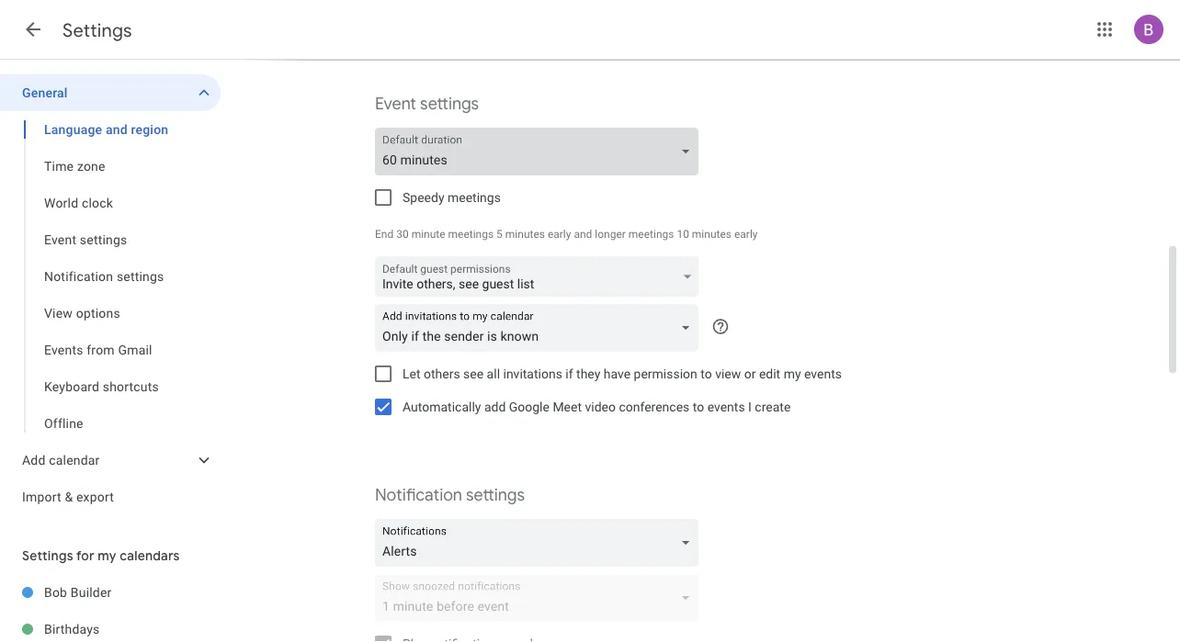 Task type: describe. For each thing, give the bounding box(es) containing it.
speedy
[[403, 190, 445, 205]]

bob
[[44, 585, 67, 601]]

settings heading
[[63, 18, 132, 42]]

import
[[22, 490, 61, 505]]

meet
[[553, 400, 582, 415]]

automatically
[[403, 400, 481, 415]]

clock
[[82, 195, 113, 211]]

meetings up 5
[[448, 190, 501, 205]]

from
[[87, 343, 115, 358]]

i
[[749, 400, 752, 415]]

have
[[604, 366, 631, 382]]

meetings left 5
[[448, 228, 494, 241]]

bob builder
[[44, 585, 112, 601]]

language and region
[[44, 122, 169, 137]]

invite others, see guest list button
[[375, 258, 699, 302]]

group containing language and region
[[0, 111, 221, 442]]

invitations
[[503, 366, 563, 382]]

others,
[[417, 276, 456, 292]]

0 horizontal spatial notification settings
[[44, 269, 164, 284]]

minute
[[412, 228, 446, 241]]

export
[[76, 490, 114, 505]]

settings for settings
[[63, 18, 132, 42]]

and inside tree
[[106, 122, 128, 137]]

1 early from the left
[[548, 228, 572, 241]]

let others see all invitations if they have permission to view or edit my events
[[403, 366, 842, 382]]

keyboard
[[44, 379, 99, 395]]

&
[[65, 490, 73, 505]]

offline
[[44, 416, 83, 431]]

permissions
[[451, 263, 511, 276]]

1 horizontal spatial guest
[[482, 276, 514, 292]]

let
[[403, 366, 421, 382]]

default guest permissions invite others, see guest list
[[383, 263, 535, 292]]

world
[[44, 195, 78, 211]]

2 early from the left
[[735, 228, 758, 241]]

tree containing general
[[0, 74, 221, 516]]

speedy meetings
[[403, 190, 501, 205]]

event settings inside tree
[[44, 232, 127, 247]]

see inside default guest permissions invite others, see guest list
[[459, 276, 479, 292]]

permission
[[634, 366, 698, 382]]

0 vertical spatial to
[[701, 366, 712, 382]]

language
[[44, 122, 102, 137]]

options
[[76, 306, 120, 321]]

view
[[44, 306, 73, 321]]

others
[[424, 366, 460, 382]]

add calendar
[[22, 453, 100, 468]]

5
[[497, 228, 503, 241]]

world clock
[[44, 195, 113, 211]]

1 horizontal spatial and
[[574, 228, 593, 241]]

if
[[566, 366, 574, 382]]

1 vertical spatial my
[[98, 548, 117, 565]]

longer
[[595, 228, 626, 241]]

notification inside tree
[[44, 269, 113, 284]]

all
[[487, 366, 500, 382]]

for
[[76, 548, 95, 565]]

keyboard shortcuts
[[44, 379, 159, 395]]

1 vertical spatial see
[[464, 366, 484, 382]]

list
[[518, 276, 535, 292]]



Task type: locate. For each thing, give the bounding box(es) containing it.
1 vertical spatial notification
[[375, 485, 462, 506]]

settings up general tree item
[[63, 18, 132, 42]]

time zone
[[44, 159, 105, 174]]

events from gmail
[[44, 343, 152, 358]]

1 vertical spatial notification settings
[[375, 485, 525, 506]]

events
[[805, 366, 842, 382], [708, 400, 745, 415]]

view options
[[44, 306, 120, 321]]

notification settings down automatically
[[375, 485, 525, 506]]

event
[[375, 93, 417, 114], [44, 232, 77, 247]]

end
[[375, 228, 394, 241]]

to
[[701, 366, 712, 382], [693, 400, 705, 415]]

notification
[[44, 269, 113, 284], [375, 485, 462, 506]]

meetings left 10
[[629, 228, 674, 241]]

1 vertical spatial and
[[574, 228, 593, 241]]

guest
[[421, 263, 448, 276], [482, 276, 514, 292]]

and left region
[[106, 122, 128, 137]]

1 horizontal spatial event settings
[[375, 93, 479, 114]]

early
[[548, 228, 572, 241], [735, 228, 758, 241]]

1 horizontal spatial events
[[805, 366, 842, 382]]

0 horizontal spatial and
[[106, 122, 128, 137]]

0 vertical spatial see
[[459, 276, 479, 292]]

10
[[677, 228, 690, 241]]

edit
[[760, 366, 781, 382]]

1 horizontal spatial event
[[375, 93, 417, 114]]

events
[[44, 343, 83, 358]]

early up "invite others, see guest list" dropdown button
[[548, 228, 572, 241]]

0 vertical spatial notification
[[44, 269, 113, 284]]

zone
[[77, 159, 105, 174]]

1 vertical spatial settings
[[22, 548, 73, 565]]

birthdays
[[44, 622, 100, 637]]

1 horizontal spatial minutes
[[692, 228, 732, 241]]

notification up view options
[[44, 269, 113, 284]]

0 vertical spatial event settings
[[375, 93, 479, 114]]

notification settings up options
[[44, 269, 164, 284]]

guest up others,
[[421, 263, 448, 276]]

minutes right 10
[[692, 228, 732, 241]]

0 vertical spatial event
[[375, 93, 417, 114]]

0 horizontal spatial guest
[[421, 263, 448, 276]]

0 horizontal spatial events
[[708, 400, 745, 415]]

automatically add google meet video conferences to events i create
[[403, 400, 791, 415]]

notification settings
[[44, 269, 164, 284], [375, 485, 525, 506]]

1 horizontal spatial early
[[735, 228, 758, 241]]

to left view
[[701, 366, 712, 382]]

settings
[[63, 18, 132, 42], [22, 548, 73, 565]]

google
[[509, 400, 550, 415]]

0 horizontal spatial early
[[548, 228, 572, 241]]

builder
[[71, 585, 112, 601]]

add
[[485, 400, 506, 415]]

1 vertical spatial event settings
[[44, 232, 127, 247]]

1 vertical spatial to
[[693, 400, 705, 415]]

and left longer
[[574, 228, 593, 241]]

0 horizontal spatial minutes
[[506, 228, 545, 241]]

0 horizontal spatial my
[[98, 548, 117, 565]]

default
[[383, 263, 418, 276]]

my right "for"
[[98, 548, 117, 565]]

conferences
[[619, 400, 690, 415]]

events right "edit"
[[805, 366, 842, 382]]

to right conferences
[[693, 400, 705, 415]]

0 horizontal spatial notification
[[44, 269, 113, 284]]

1 minutes from the left
[[506, 228, 545, 241]]

calendar
[[49, 453, 100, 468]]

general tree item
[[0, 74, 221, 111]]

add
[[22, 453, 46, 468]]

calendars
[[120, 548, 180, 565]]

1 vertical spatial events
[[708, 400, 745, 415]]

birthdays link
[[44, 612, 221, 643]]

region
[[131, 122, 169, 137]]

0 horizontal spatial event settings
[[44, 232, 127, 247]]

view
[[716, 366, 741, 382]]

settings for settings for my calendars
[[22, 548, 73, 565]]

general
[[22, 85, 68, 100]]

1 horizontal spatial notification settings
[[375, 485, 525, 506]]

or
[[745, 366, 756, 382]]

early right 10
[[735, 228, 758, 241]]

0 vertical spatial notification settings
[[44, 269, 164, 284]]

tree
[[0, 74, 221, 516]]

import & export
[[22, 490, 114, 505]]

0 vertical spatial events
[[805, 366, 842, 382]]

2 minutes from the left
[[692, 228, 732, 241]]

create
[[755, 400, 791, 415]]

30
[[397, 228, 409, 241]]

end 30 minute meetings 5 minutes early and longer meetings 10 minutes early
[[375, 228, 758, 241]]

my right "edit"
[[784, 366, 802, 382]]

and
[[106, 122, 128, 137], [574, 228, 593, 241]]

gmail
[[118, 343, 152, 358]]

guest down 'permissions'
[[482, 276, 514, 292]]

1 horizontal spatial notification
[[375, 485, 462, 506]]

group
[[0, 111, 221, 442]]

settings for my calendars tree
[[0, 575, 221, 643]]

see left all
[[464, 366, 484, 382]]

None field
[[375, 128, 706, 176], [375, 304, 706, 352], [375, 520, 706, 567], [375, 128, 706, 176], [375, 304, 706, 352], [375, 520, 706, 567]]

event settings
[[375, 93, 479, 114], [44, 232, 127, 247]]

settings
[[420, 93, 479, 114], [80, 232, 127, 247], [117, 269, 164, 284], [466, 485, 525, 506]]

event inside tree
[[44, 232, 77, 247]]

video
[[585, 400, 616, 415]]

see
[[459, 276, 479, 292], [464, 366, 484, 382]]

settings for my calendars
[[22, 548, 180, 565]]

0 vertical spatial my
[[784, 366, 802, 382]]

my
[[784, 366, 802, 382], [98, 548, 117, 565]]

shortcuts
[[103, 379, 159, 395]]

minutes right 5
[[506, 228, 545, 241]]

0 horizontal spatial event
[[44, 232, 77, 247]]

they
[[577, 366, 601, 382]]

1 vertical spatial event
[[44, 232, 77, 247]]

settings up "bob"
[[22, 548, 73, 565]]

notification down automatically
[[375, 485, 462, 506]]

minutes
[[506, 228, 545, 241], [692, 228, 732, 241]]

bob builder tree item
[[0, 575, 221, 612]]

invite
[[383, 276, 414, 292]]

1 horizontal spatial my
[[784, 366, 802, 382]]

0 vertical spatial settings
[[63, 18, 132, 42]]

go back image
[[22, 18, 44, 40]]

0 vertical spatial and
[[106, 122, 128, 137]]

see down 'permissions'
[[459, 276, 479, 292]]

meetings
[[448, 190, 501, 205], [448, 228, 494, 241], [629, 228, 674, 241]]

events left i
[[708, 400, 745, 415]]

time
[[44, 159, 74, 174]]

birthdays tree item
[[0, 612, 221, 643]]



Task type: vqa. For each thing, say whether or not it's contained in the screenshot.
the awaiting at the right top
no



